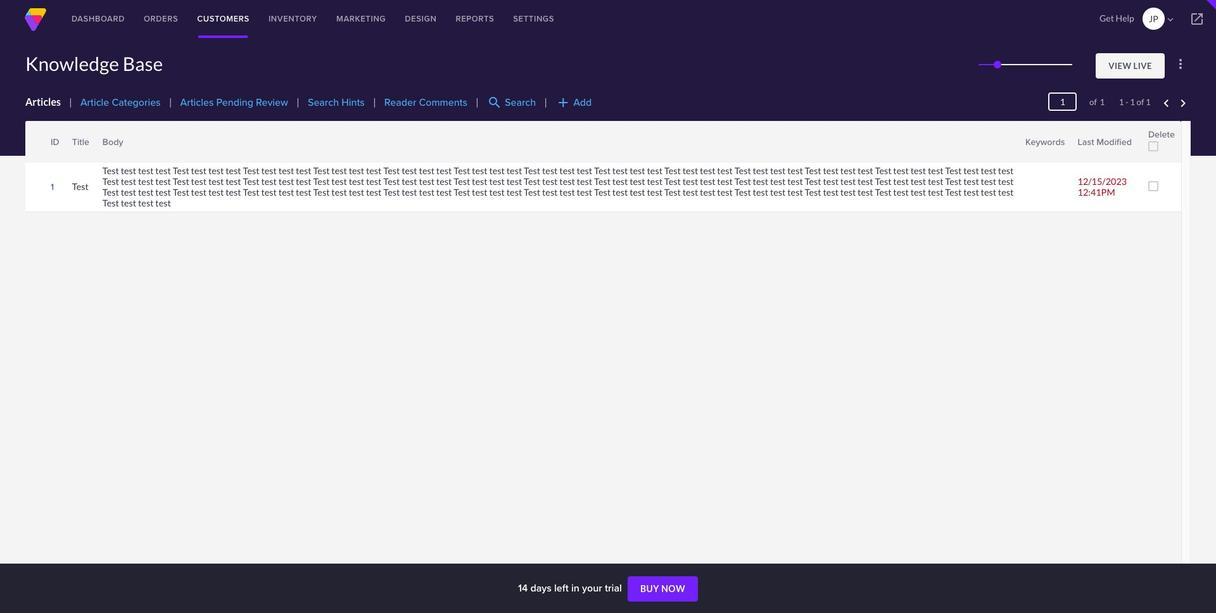 Task type: locate. For each thing, give the bounding box(es) containing it.
articles left pending
[[180, 95, 214, 110]]

base
[[123, 52, 163, 75]]

| right categories on the top of page
[[169, 96, 172, 108]]

 link
[[63, 140, 75, 152], [1016, 140, 1029, 152], [1069, 140, 1081, 152]]

buy now link
[[628, 577, 698, 602]]

2 | from the left
[[169, 96, 172, 108]]

14
[[518, 581, 528, 596]]

2  link from the left
[[1016, 133, 1029, 145]]

1 horizontal spatial 
[[1017, 140, 1028, 152]]

1  from the left
[[63, 140, 75, 152]]

design
[[405, 13, 437, 25]]

| right review
[[297, 96, 300, 108]]

2 horizontal spatial 
[[1069, 140, 1081, 152]]

test
[[102, 165, 119, 176], [173, 165, 189, 176], [243, 165, 260, 176], [313, 165, 330, 176], [383, 165, 400, 176], [454, 165, 470, 176], [524, 165, 541, 176], [594, 165, 611, 176], [664, 165, 681, 176], [735, 165, 751, 176], [805, 165, 822, 176], [875, 165, 892, 176], [945, 165, 962, 176], [102, 176, 119, 187], [173, 176, 189, 187], [243, 176, 260, 187], [313, 176, 330, 187], [383, 176, 400, 187], [454, 176, 470, 187], [524, 176, 541, 187], [594, 176, 611, 187], [664, 176, 681, 187], [735, 176, 751, 187], [805, 176, 822, 187], [875, 176, 892, 187], [945, 176, 962, 187], [72, 181, 89, 192], [102, 187, 119, 198], [173, 187, 189, 198], [243, 187, 260, 198], [313, 187, 330, 198], [383, 187, 400, 198], [454, 187, 470, 198], [524, 187, 541, 198], [594, 187, 611, 198], [664, 187, 681, 198], [735, 187, 751, 198], [805, 187, 822, 198], [875, 187, 892, 198], [945, 187, 962, 198], [102, 198, 119, 209]]

2  from the left
[[1017, 133, 1028, 145]]

keyboard_arrow_right link
[[1176, 95, 1191, 111]]

last modified link
[[1078, 135, 1132, 148]]

1 horizontal spatial  link
[[1016, 133, 1029, 145]]

None text field
[[1049, 92, 1077, 111]]

articles for articles pending review
[[180, 95, 214, 110]]






id element
[[25, 121, 66, 162]]

articles pending review link
[[180, 95, 288, 110]]

0 horizontal spatial search
[[308, 95, 339, 110]]

3  link from the left
[[1069, 133, 1081, 145]]

knowledge
[[25, 52, 119, 75]]

1  from the left
[[63, 133, 75, 145]]

2 horizontal spatial 
[[1069, 133, 1081, 145]]

view live link
[[1096, 53, 1165, 78]]

last
[[1078, 135, 1095, 148]]

keyboard_arrow_left
[[1159, 95, 1174, 111]]

article categories
[[80, 95, 161, 110]]

| left the add
[[544, 96, 547, 108]]

1  link from the left
[[63, 133, 75, 145]]

 link for last modified
[[1069, 133, 1081, 145]]

2 search from the left
[[505, 95, 536, 110]]

 link for keywords
[[1016, 140, 1029, 152]]

of
[[1090, 97, 1097, 107], [1137, 97, 1145, 107]]

2 horizontal spatial  link
[[1069, 140, 1081, 152]]

inventory
[[269, 13, 317, 25]]

2 horizontal spatial  link
[[1069, 133, 1081, 145]]

4 | from the left
[[373, 96, 376, 108]]

1 horizontal spatial of
[[1137, 97, 1145, 107]]

articles up the 




id element
[[25, 96, 61, 108]]

2  link from the left
[[1016, 140, 1029, 152]]

search left the hints
[[308, 95, 339, 110]]

 link for title
[[63, 133, 75, 145]]

1
[[1100, 97, 1105, 107], [1119, 97, 1124, 107], [1130, 97, 1135, 107], [1146, 97, 1151, 107], [51, 180, 54, 193]]

jp
[[1149, 13, 1159, 24]]

0 horizontal spatial  link
[[63, 140, 75, 152]]

0 horizontal spatial articles
[[25, 96, 61, 108]]

id
[[51, 135, 59, 148]]

search right search
[[505, 95, 536, 110]]

1 horizontal spatial search
[[505, 95, 536, 110]]

| left article
[[69, 96, 72, 108]]

days
[[531, 581, 552, 596]]

1 horizontal spatial articles
[[180, 95, 214, 110]]

reports
[[456, 13, 494, 25]]

modified
[[1097, 135, 1132, 148]]

in
[[571, 581, 580, 596]]

reader comments link
[[384, 95, 468, 110]]

reader comments
[[384, 95, 468, 110]]

get
[[1100, 13, 1114, 23]]

articles
[[180, 95, 214, 110], [25, 96, 61, 108]]

| right the hints
[[373, 96, 376, 108]]

search
[[308, 95, 339, 110], [505, 95, 536, 110]]

3  link from the left
[[1069, 140, 1081, 152]]


[[63, 140, 75, 152], [1017, 140, 1028, 152], [1069, 140, 1081, 152]]

search inside search search
[[505, 95, 536, 110]]

view
[[1109, 61, 1132, 71]]

| left search
[[476, 96, 479, 108]]

of right the -
[[1137, 97, 1145, 107]]

delete element
[[1142, 121, 1182, 162]]

 inside id   title
[[63, 140, 75, 152]]

 link for title
[[63, 140, 75, 152]]

of left the -
[[1090, 97, 1097, 107]]

keyboard_arrow_left link
[[1159, 95, 1174, 111]]

test
[[121, 165, 136, 176], [138, 165, 154, 176], [155, 165, 171, 176], [191, 165, 207, 176], [208, 165, 224, 176], [226, 165, 241, 176], [261, 165, 277, 176], [279, 165, 294, 176], [296, 165, 311, 176], [332, 165, 347, 176], [349, 165, 364, 176], [366, 165, 382, 176], [402, 165, 417, 176], [419, 165, 435, 176], [436, 165, 452, 176], [472, 165, 488, 176], [489, 165, 505, 176], [507, 165, 522, 176], [542, 165, 558, 176], [560, 165, 575, 176], [577, 165, 592, 176], [613, 165, 628, 176], [630, 165, 645, 176], [647, 165, 663, 176], [683, 165, 698, 176], [700, 165, 716, 176], [717, 165, 733, 176], [753, 165, 769, 176], [770, 165, 786, 176], [788, 165, 803, 176], [823, 165, 839, 176], [841, 165, 856, 176], [858, 165, 873, 176], [894, 165, 909, 176], [911, 165, 926, 176], [928, 165, 944, 176], [964, 165, 979, 176], [981, 165, 997, 176], [998, 165, 1014, 176], [121, 176, 136, 187], [138, 176, 154, 187], [155, 176, 171, 187], [191, 176, 207, 187], [208, 176, 224, 187], [226, 176, 241, 187], [261, 176, 277, 187], [279, 176, 294, 187], [296, 176, 311, 187], [332, 176, 347, 187], [349, 176, 364, 187], [366, 176, 382, 187], [402, 176, 417, 187], [419, 176, 435, 187], [436, 176, 452, 187], [472, 176, 488, 187], [489, 176, 505, 187], [507, 176, 522, 187], [542, 176, 558, 187], [560, 176, 575, 187], [577, 176, 592, 187], [613, 176, 628, 187], [630, 176, 645, 187], [647, 176, 663, 187], [683, 176, 698, 187], [700, 176, 716, 187], [717, 176, 733, 187], [753, 176, 769, 187], [770, 176, 786, 187], [788, 176, 803, 187], [823, 176, 839, 187], [841, 176, 856, 187], [858, 176, 873, 187], [894, 176, 909, 187], [911, 176, 926, 187], [928, 176, 944, 187], [964, 176, 979, 187], [981, 176, 997, 187], [998, 176, 1014, 187], [121, 187, 136, 198], [138, 187, 154, 198], [155, 187, 171, 198], [191, 187, 207, 198], [208, 187, 224, 198], [226, 187, 241, 198], [261, 187, 277, 198], [279, 187, 294, 198], [296, 187, 311, 198], [332, 187, 347, 198], [349, 187, 364, 198], [366, 187, 382, 198], [402, 187, 417, 198], [419, 187, 435, 198], [436, 187, 452, 198], [472, 187, 488, 198], [489, 187, 505, 198], [507, 187, 522, 198], [542, 187, 558, 198], [560, 187, 575, 198], [577, 187, 592, 198], [613, 187, 628, 198], [630, 187, 645, 198], [647, 187, 663, 198], [683, 187, 698, 198], [700, 187, 716, 198], [717, 187, 733, 198], [753, 187, 769, 198], [770, 187, 786, 198], [788, 187, 803, 198], [823, 187, 839, 198], [841, 187, 856, 198], [858, 187, 873, 198], [894, 187, 909, 198], [911, 187, 926, 198], [928, 187, 944, 198], [964, 187, 979, 198], [981, 187, 997, 198], [998, 187, 1014, 198], [121, 198, 136, 209], [138, 198, 154, 209], [155, 198, 171, 209]]

|
[[69, 96, 72, 108], [169, 96, 172, 108], [297, 96, 300, 108], [373, 96, 376, 108], [476, 96, 479, 108], [544, 96, 547, 108]]

1  link from the left
[[63, 140, 75, 152]]

1 search from the left
[[308, 95, 339, 110]]

0 horizontal spatial  link
[[63, 133, 75, 145]]

orders
[[144, 13, 178, 25]]

2  from the left
[[1017, 140, 1028, 152]]

add
[[573, 95, 592, 110]]

1 horizontal spatial  link
[[1016, 140, 1029, 152]]

1 link
[[51, 180, 54, 193]]

 link
[[63, 133, 75, 145], [1016, 133, 1029, 145], [1069, 133, 1081, 145]]

0 horizontal spatial of
[[1090, 97, 1097, 107]]

delete
[[1149, 127, 1175, 141]]

add
[[556, 95, 571, 110]]

marketing
[[336, 13, 386, 25]]

review
[[256, 95, 288, 110]]

1 horizontal spatial 
[[1017, 133, 1028, 145]]

add add
[[556, 95, 592, 110]]

articles pending review
[[180, 95, 288, 110]]

search
[[487, 95, 502, 110]]


[[1190, 11, 1205, 27]]

mode_editedit









keywords element
[[1019, 121, 1072, 162]]

2 of from the left
[[1137, 97, 1145, 107]]

your
[[582, 581, 602, 596]]

0 horizontal spatial 
[[63, 133, 75, 145]]

title link
[[72, 135, 89, 148]]

more_vert button
[[1171, 54, 1191, 74]]

0 horizontal spatial 
[[63, 140, 75, 152]]

12:41pm
[[1078, 187, 1115, 198]]

 link for last modified
[[1069, 140, 1081, 152]]


[[1165, 14, 1176, 25]]


[[63, 133, 75, 145], [1017, 133, 1028, 145], [1069, 133, 1081, 145]]



Task type: describe. For each thing, give the bounding box(es) containing it.
help
[[1116, 13, 1135, 23]]

keywords link
[[1026, 135, 1065, 148]]

search search
[[487, 95, 536, 110]]

articles link
[[25, 96, 61, 108]]

keyboard_arrow_right
[[1176, 95, 1191, 111]]

14 days left in your trial
[[518, 581, 625, 596]]

view live
[[1109, 61, 1152, 71]]

id   title
[[51, 133, 89, 152]]

1 of from the left
[[1090, 97, 1097, 107]]

1 - 1 of 1
[[1119, 97, 1151, 107]]

reader
[[384, 95, 416, 110]]

keyboard_arrow_left keyboard_arrow_right
[[1159, 95, 1191, 111]]

 link for keywords
[[1016, 133, 1029, 145]]

get help
[[1100, 13, 1135, 23]]

search hints link
[[308, 95, 365, 110]]

more_vert
[[1173, 56, 1189, 72]]

test test test test test test test test test test test test test test test test test test test test test test test test test test test test test test test test test test test test test test test test test test test test test test test test test test test test test test test test test test test test test test test test test test test test test test test test test test test test test test test test test test test test test test test test test test test test test test test test test test test test test test test test test test test test test test test test test test test test test test test test test test test test test test test test test test test test test test test test test test test test test test test test test test test test test test test test test test test test test test test test
[[102, 165, 1014, 209]]

id link
[[51, 135, 59, 148]]

search hints
[[308, 95, 365, 110]]

mode_editedit









title element
[[66, 121, 96, 162]]

  keywords   last modified
[[1017, 133, 1132, 152]]

categories
[[112, 95, 161, 110]]

3 | from the left
[[297, 96, 300, 108]]

buy now
[[640, 584, 686, 594]]

article
[[80, 95, 109, 110]]

of 1
[[1081, 97, 1105, 107]]

5 | from the left
[[476, 96, 479, 108]]

buy
[[640, 584, 659, 594]]

mode_edit link
[[102, 149, 135, 162]]

settings
[[513, 13, 554, 25]]

1 | from the left
[[69, 96, 72, 108]]

hints
[[342, 95, 365, 110]]

live
[[1134, 61, 1152, 71]]

pending
[[216, 95, 253, 110]]

knowledge base
[[25, 52, 163, 75]]

 link
[[1178, 0, 1216, 38]]

12/15/2023 12:41pm
[[1078, 176, 1127, 198]]

title
[[72, 135, 89, 148]]

mode_editedit


body element
[[96, 121, 1019, 162]]

mode_edit
[[106, 151, 115, 160]]

now
[[662, 584, 686, 594]]

3  from the left
[[1069, 133, 1081, 145]]

dashboard
[[72, 13, 125, 25]]

comments
[[419, 95, 468, 110]]

customers
[[197, 13, 250, 25]]

left
[[554, 581, 569, 596]]

-
[[1126, 97, 1129, 107]]

article categories link
[[80, 95, 161, 110]]

12/15/2023
[[1078, 176, 1127, 187]]

 inside id   title
[[63, 133, 75, 145]]

6 | from the left
[[544, 96, 547, 108]]

3  from the left
[[1069, 140, 1081, 152]]






last modified element
[[1072, 121, 1142, 162]]

trial
[[605, 581, 622, 596]]

articles for 'articles' link
[[25, 96, 61, 108]]

dashboard link
[[62, 0, 134, 38]]

keywords
[[1026, 135, 1065, 148]]

body
[[102, 135, 123, 148]]



Task type: vqa. For each thing, say whether or not it's contained in the screenshot.
Card Settings
no



